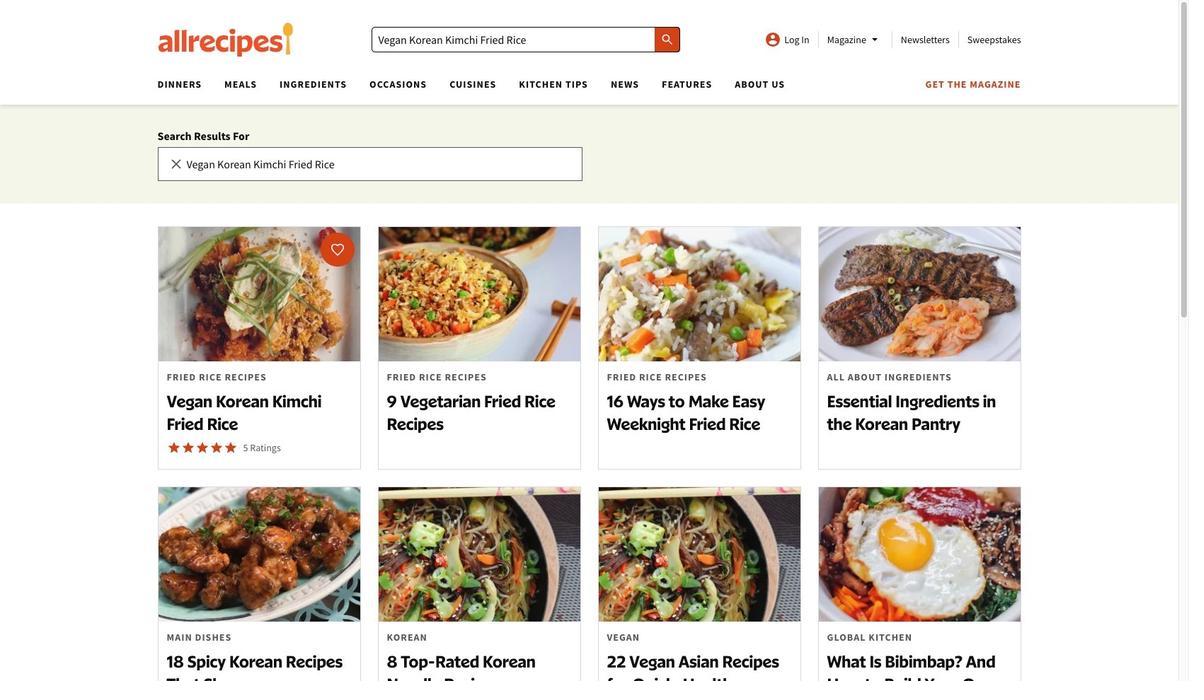 Task type: locate. For each thing, give the bounding box(es) containing it.
visit allrecipes' homepage image
[[157, 23, 293, 57]]

take out-style fried rice image
[[378, 227, 580, 362]]

account image
[[765, 31, 782, 48]]

main content
[[0, 105, 1184, 682]]

save recipe image
[[330, 243, 344, 257]]

clear search image
[[169, 157, 183, 171]]

star image
[[167, 441, 181, 455], [181, 441, 195, 455], [223, 441, 237, 455]]

None search field
[[157, 147, 582, 181]]

header navigation
[[146, 74, 1021, 105]]

None search field
[[372, 27, 680, 52]]

3 star image from the left
[[223, 441, 237, 455]]

grilled korean-style beef short ribs image
[[819, 227, 1020, 362]]

bang bang chicken image
[[158, 488, 360, 622]]

banner
[[0, 0, 1179, 682]]

star image
[[195, 441, 209, 455], [209, 441, 223, 455]]



Task type: describe. For each thing, give the bounding box(es) containing it.
vegan japchae korean noodles image
[[598, 488, 800, 622]]

Find a recipe or ingredient text field
[[372, 27, 680, 52]]

bibimbap (korean rice with mixed vegetables) image
[[819, 488, 1020, 622]]

wooden bowl with chopsticks and vegan japchae, korean noodles image
[[378, 488, 580, 622]]

caret_down image
[[866, 31, 883, 48]]

1 star image from the left
[[195, 441, 209, 455]]

Search text field
[[157, 147, 582, 181]]

side view of a serving of fried rice with pork, peasn, and carrots on a white plate image
[[598, 227, 800, 362]]

2 star image from the left
[[209, 441, 223, 455]]

click to search image
[[660, 33, 674, 47]]

1 star image from the left
[[167, 441, 181, 455]]

2 star image from the left
[[181, 441, 195, 455]]



Task type: vqa. For each thing, say whether or not it's contained in the screenshot.
days.
no



